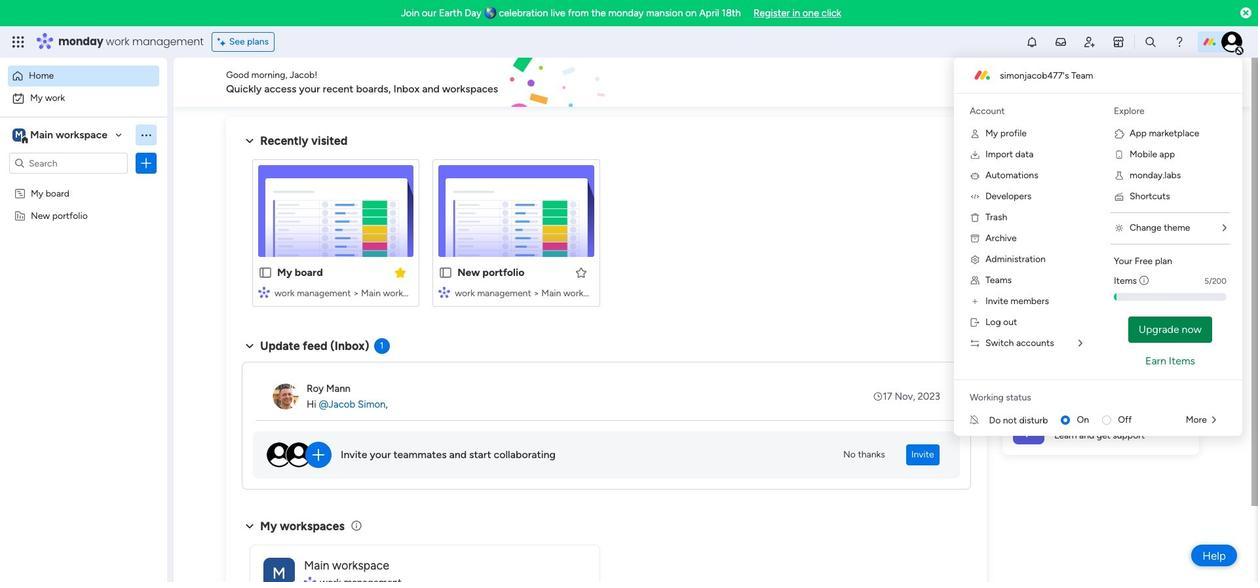 Task type: locate. For each thing, give the bounding box(es) containing it.
update feed image
[[1055, 35, 1068, 49]]

list arrow image
[[1223, 224, 1227, 233], [1213, 416, 1216, 425]]

public board image for component icon on the left of the page
[[258, 265, 273, 280]]

invite members image down teams 'image'
[[970, 296, 981, 307]]

workspace image inside workspace selection element
[[12, 128, 26, 142]]

automations image
[[970, 170, 981, 181]]

v2 user feedback image
[[1013, 75, 1023, 90]]

public board image up component image at the left
[[439, 265, 453, 280]]

option
[[8, 66, 159, 87], [8, 88, 159, 109], [0, 181, 167, 184]]

public board image
[[258, 265, 273, 280], [439, 265, 453, 280]]

0 horizontal spatial invite members image
[[970, 296, 981, 307]]

1 horizontal spatial public board image
[[439, 265, 453, 280]]

close update feed (inbox) image
[[242, 338, 258, 354]]

1 vertical spatial workspace image
[[263, 557, 295, 582]]

invite members image left monday marketplace 'icon'
[[1083, 35, 1097, 49]]

trash image
[[970, 212, 981, 223]]

list box
[[0, 179, 167, 403]]

help image
[[1173, 35, 1186, 49]]

1 horizontal spatial workspace image
[[263, 557, 295, 582]]

help center element
[[1003, 402, 1199, 455]]

2 public board image from the left
[[439, 265, 453, 280]]

1 vertical spatial list arrow image
[[1213, 416, 1216, 425]]

templates image image
[[1015, 125, 1188, 216]]

shortcuts image
[[1114, 191, 1125, 202]]

remove from favorites image
[[394, 266, 407, 279]]

0 vertical spatial list arrow image
[[1223, 224, 1227, 233]]

0 vertical spatial workspace image
[[12, 128, 26, 142]]

public board image up component icon on the left of the page
[[258, 265, 273, 280]]

workspace image
[[12, 128, 26, 142], [263, 557, 295, 582]]

1 horizontal spatial list arrow image
[[1223, 224, 1227, 233]]

1 public board image from the left
[[258, 265, 273, 280]]

workspace options image
[[140, 128, 153, 141]]

my profile image
[[970, 128, 981, 139]]

0 vertical spatial option
[[8, 66, 159, 87]]

1 vertical spatial invite members image
[[970, 296, 981, 307]]

0 horizontal spatial workspace image
[[12, 128, 26, 142]]

1 horizontal spatial invite members image
[[1083, 35, 1097, 49]]

invite members image
[[1083, 35, 1097, 49], [970, 296, 981, 307]]

monday marketplace image
[[1112, 35, 1125, 49]]

public board image for component image at the left
[[439, 265, 453, 280]]

0 horizontal spatial list arrow image
[[1213, 416, 1216, 425]]

0 horizontal spatial public board image
[[258, 265, 273, 280]]



Task type: describe. For each thing, give the bounding box(es) containing it.
0 vertical spatial invite members image
[[1083, 35, 1097, 49]]

mobile app image
[[1114, 149, 1125, 160]]

jacob simon image
[[1222, 31, 1243, 52]]

log out image
[[970, 317, 981, 328]]

getting started element
[[1003, 339, 1199, 392]]

notifications image
[[1026, 35, 1039, 49]]

developers image
[[970, 191, 981, 202]]

select product image
[[12, 35, 25, 49]]

Search in workspace field
[[28, 156, 109, 171]]

component image
[[258, 286, 270, 298]]

see plans image
[[217, 35, 229, 49]]

change theme image
[[1114, 223, 1125, 233]]

options image
[[140, 157, 153, 170]]

workspace selection element
[[12, 127, 109, 144]]

import data image
[[970, 149, 981, 160]]

v2 bolt switch image
[[1116, 75, 1123, 89]]

roy mann image
[[273, 383, 299, 410]]

1 vertical spatial option
[[8, 88, 159, 109]]

1 element
[[374, 338, 390, 354]]

archive image
[[970, 233, 981, 244]]

2 vertical spatial option
[[0, 181, 167, 184]]

v2 info image
[[1140, 274, 1149, 288]]

list arrow image
[[1079, 339, 1083, 348]]

close my workspaces image
[[242, 518, 258, 534]]

v2 surfce no notifications image
[[970, 413, 989, 427]]

teams image
[[970, 275, 981, 286]]

add to favorites image
[[574, 266, 588, 279]]

quick search results list box
[[242, 149, 971, 322]]

administration image
[[970, 254, 981, 265]]

switch accounts image
[[970, 338, 981, 349]]

close recently visited image
[[242, 133, 258, 149]]

monday.labs image
[[1114, 170, 1125, 181]]

search everything image
[[1144, 35, 1157, 49]]

component image
[[439, 286, 450, 298]]



Task type: vqa. For each thing, say whether or not it's contained in the screenshot.
work to the left
no



